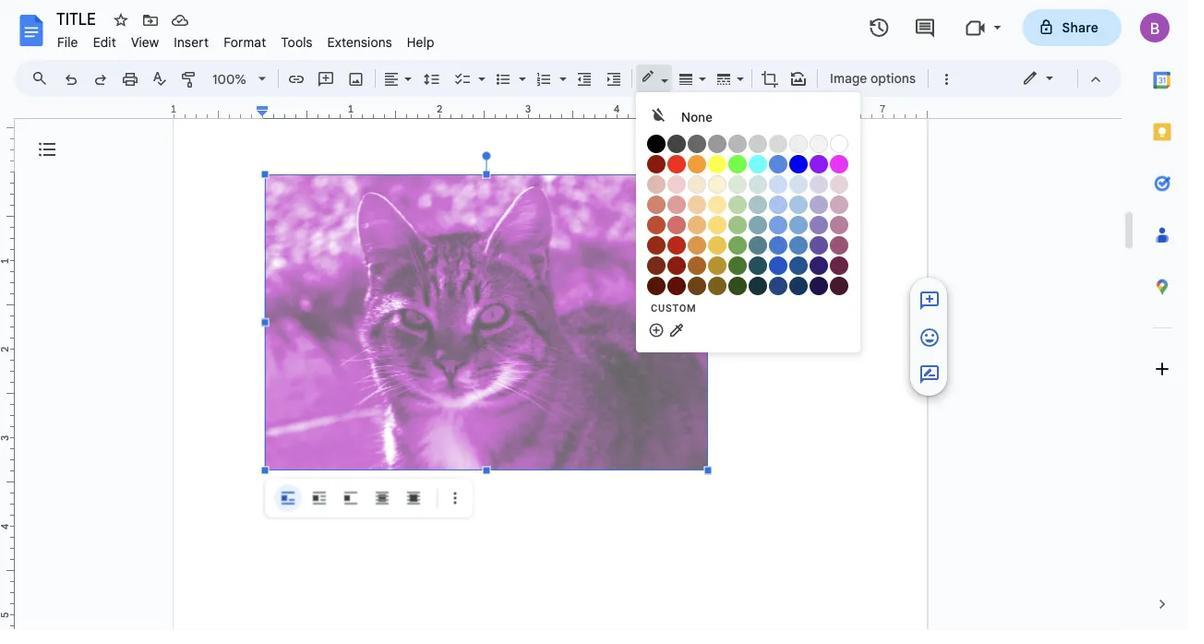 Task type: locate. For each thing, give the bounding box(es) containing it.
format
[[224, 34, 266, 50]]

dark magenta 2 image
[[830, 257, 849, 275]]

dark yellow 2 image
[[708, 257, 727, 275]]

cyan image
[[749, 155, 767, 174]]

dark green 3 image
[[729, 277, 747, 295]]

black image
[[647, 135, 666, 153]]

dark blue 1 image
[[789, 236, 808, 255]]

dark cornflower blue 1 image
[[769, 236, 788, 255]]

blue cell
[[789, 154, 809, 174]]

green image
[[729, 155, 747, 174]]

menu bar
[[50, 24, 442, 54]]

dark gray 4 cell
[[668, 134, 687, 153]]

menu bar containing file
[[50, 24, 442, 54]]

dark gray 2 image
[[708, 135, 727, 153]]

Star checkbox
[[108, 7, 134, 33]]

light red berry 2 image
[[647, 196, 666, 214]]

purple image
[[810, 155, 828, 174]]

light red berry 1 cell
[[647, 215, 667, 235]]

dark green 2 cell
[[729, 256, 748, 275]]

dark magenta 2 cell
[[830, 256, 849, 275]]

light green 3 image
[[729, 175, 747, 194]]

dark cyan 3 cell
[[749, 276, 768, 295]]

light magenta 2 cell
[[830, 195, 849, 214]]

none button
[[646, 102, 850, 132]]

green cell
[[729, 154, 748, 174]]

dark gray 1 image
[[729, 135, 747, 153]]

dark magenta 1 image
[[830, 236, 849, 255]]

light purple 1 image
[[810, 216, 828, 235]]

light gray 2 image
[[789, 135, 808, 153]]

3 row from the top
[[647, 175, 849, 194]]

menu bar inside menu bar banner
[[50, 24, 442, 54]]

dark red berry 3 image
[[647, 277, 666, 295]]

light green 1 cell
[[729, 215, 748, 235]]

tools menu item
[[274, 31, 320, 53]]

2 vertical spatial size image
[[919, 364, 941, 386]]

dark orange 2 image
[[688, 257, 706, 275]]

image options
[[830, 70, 916, 86]]

light orange 1 cell
[[688, 215, 707, 235]]

options
[[871, 70, 916, 86]]

dark red berry 3 cell
[[647, 276, 667, 295]]

dark yellow 1 cell
[[708, 235, 728, 255]]

dark green 2 image
[[729, 257, 747, 275]]

dark purple 3 cell
[[810, 276, 829, 295]]

light green 2 cell
[[729, 195, 748, 214]]

dark green 3 cell
[[729, 276, 748, 295]]

light gray 2 cell
[[789, 134, 809, 153]]

application containing share
[[0, 0, 1188, 631]]

light gray 3 cell
[[810, 134, 829, 153]]

extensions
[[327, 34, 392, 50]]

light gray 1 cell
[[769, 134, 789, 153]]

dark magenta 3 cell
[[830, 276, 849, 295]]

light purple 3 image
[[810, 175, 828, 194]]

dark magenta 3 image
[[830, 277, 849, 295]]

1 size image from the top
[[919, 290, 941, 312]]

option group
[[274, 485, 427, 512]]

application
[[0, 0, 1188, 631]]

light purple 2 image
[[810, 196, 828, 214]]

custom
[[651, 302, 697, 314]]

tab list
[[1137, 54, 1188, 579]]

9 row from the top
[[647, 321, 694, 341]]

light red 3 image
[[668, 175, 686, 194]]

3 size image from the top
[[919, 364, 941, 386]]

light cyan 2 cell
[[749, 195, 768, 214]]

dark red 2 image
[[668, 257, 686, 275]]

light blue 2 image
[[789, 196, 808, 214]]

purple cell
[[810, 154, 829, 174]]

1 vertical spatial size image
[[919, 327, 941, 349]]

light magenta 3 cell
[[830, 175, 849, 194]]

dark red berry 1 cell
[[647, 235, 667, 255]]

extensions menu item
[[320, 31, 400, 53]]

dark orange 3 cell
[[688, 276, 707, 295]]

light yellow 2 cell
[[708, 195, 728, 214]]

1 row from the top
[[647, 134, 849, 153]]

light orange 2 image
[[688, 196, 706, 214]]

light yellow 1 image
[[708, 216, 727, 235]]

light cornflower blue 1 cell
[[769, 215, 789, 235]]

top margin image
[[0, 84, 14, 177]]

light cyan 2 image
[[749, 196, 767, 214]]

none
[[681, 109, 713, 125]]

Zoom field
[[205, 66, 274, 93]]

dark cornflower blue 2 cell
[[769, 256, 789, 275]]

light blue 2 cell
[[789, 195, 809, 214]]

light green 2 image
[[729, 196, 747, 214]]

light blue 3 image
[[789, 175, 808, 194]]

light blue 3 cell
[[789, 175, 809, 194]]

dark yellow 3 cell
[[708, 276, 728, 295]]

row
[[647, 134, 849, 153], [647, 154, 849, 174], [647, 175, 849, 194], [647, 195, 849, 214], [647, 215, 849, 235], [647, 235, 849, 255], [647, 256, 849, 275], [647, 276, 849, 295], [647, 321, 694, 341]]

dark red berry 2 cell
[[647, 256, 667, 275]]

light cornflower blue 3 cell
[[769, 175, 789, 194]]

0 vertical spatial size image
[[919, 290, 941, 312]]

dark yellow 1 image
[[708, 236, 727, 255]]

light cornflower blue 2 cell
[[769, 195, 789, 214]]

light cyan 1 image
[[749, 216, 767, 235]]

dark gray 4 image
[[668, 135, 686, 153]]

dark cyan 1 image
[[749, 236, 767, 255]]

light purple 3 cell
[[810, 175, 829, 194]]

8 row from the top
[[647, 276, 849, 295]]

dark red 1 image
[[668, 236, 686, 255]]

dark red 1 cell
[[668, 235, 687, 255]]

tools
[[281, 34, 313, 50]]

light red 1 image
[[668, 216, 686, 235]]

dark purple 3 image
[[810, 277, 828, 295]]

In front of text radio
[[400, 485, 427, 512]]

dark green 1 cell
[[729, 235, 748, 255]]

red berry image
[[647, 155, 666, 174]]

file
[[57, 34, 78, 50]]

dark blue 2 image
[[789, 257, 808, 275]]

light magenta 2 image
[[830, 196, 849, 214]]

light red 3 cell
[[668, 175, 687, 194]]

light purple 1 cell
[[810, 215, 829, 235]]

light red berry 1 image
[[647, 216, 666, 235]]

size image
[[919, 290, 941, 312], [919, 327, 941, 349], [919, 364, 941, 386]]

share button
[[1023, 9, 1122, 46]]

dark purple 1 cell
[[810, 235, 829, 255]]

light cyan 3 image
[[749, 175, 767, 194]]

dark red berry 1 image
[[647, 236, 666, 255]]

dark gray 3 image
[[688, 135, 706, 153]]

Behind text radio
[[368, 485, 396, 512]]

7 row from the top
[[647, 256, 849, 275]]

left margin image
[[175, 104, 268, 118]]

insert menu item
[[166, 31, 216, 53]]

toolbar
[[269, 485, 469, 512]]

help
[[407, 34, 435, 50]]

dark purple 1 image
[[810, 236, 828, 255]]

light yellow 3 cell
[[708, 175, 728, 194]]

dark cyan 2 image
[[749, 257, 767, 275]]

dark gray 3 cell
[[688, 134, 707, 153]]



Task type: describe. For each thing, give the bounding box(es) containing it.
red image
[[668, 155, 686, 174]]

dark blue 2 cell
[[789, 256, 809, 275]]

tab list inside menu bar banner
[[1137, 54, 1188, 579]]

light orange 1 image
[[688, 216, 706, 235]]

light gray 3 image
[[810, 135, 828, 153]]

dark cornflower blue 2 image
[[769, 257, 788, 275]]

dark blue 3 cell
[[789, 276, 809, 295]]

light cornflower blue 2 image
[[769, 196, 788, 214]]

2 size image from the top
[[919, 327, 941, 349]]

light magenta 1 image
[[830, 216, 849, 235]]

dark yellow 2 cell
[[708, 256, 728, 275]]

Wrap text radio
[[306, 485, 333, 512]]

format menu item
[[216, 31, 274, 53]]

dark orange 3 image
[[688, 277, 706, 295]]

dark cornflower blue 3 image
[[769, 277, 788, 295]]

light orange 2 cell
[[688, 195, 707, 214]]

share
[[1062, 19, 1099, 36]]

dark gray 1 cell
[[729, 134, 748, 153]]

cornflower blue cell
[[769, 154, 789, 174]]

dark cyan 3 image
[[749, 277, 767, 295]]

light red berry 3 image
[[647, 175, 666, 194]]

Zoom text field
[[208, 66, 252, 92]]

light red 2 cell
[[668, 195, 687, 214]]

right margin image
[[834, 104, 927, 118]]

dark orange 1 cell
[[688, 235, 707, 255]]

cornflower blue image
[[769, 155, 788, 174]]

blue image
[[789, 155, 808, 174]]

dark cornflower blue 1 cell
[[769, 235, 789, 255]]

insert image image
[[346, 66, 367, 91]]

dark cornflower blue 3 cell
[[769, 276, 789, 295]]

view menu item
[[124, 31, 166, 53]]

light red 2 image
[[668, 196, 686, 214]]

white image
[[830, 135, 849, 153]]

dark yellow 3 image
[[708, 277, 727, 295]]

dark green 1 image
[[729, 236, 747, 255]]

Menus field
[[23, 66, 64, 91]]

edit menu item
[[86, 31, 124, 53]]

orange image
[[688, 155, 706, 174]]

dark red berry 2 image
[[647, 257, 666, 275]]

dark red 3 cell
[[668, 276, 687, 295]]

light blue 1 image
[[789, 216, 808, 235]]

image
[[830, 70, 867, 86]]

dark purple 2 cell
[[810, 256, 829, 275]]

5 row from the top
[[647, 215, 849, 235]]

menu bar banner
[[0, 0, 1188, 631]]

magenta cell
[[830, 154, 849, 174]]

In line radio
[[274, 485, 302, 512]]

dark red 2 cell
[[668, 256, 687, 275]]

help menu item
[[400, 31, 442, 53]]

insert
[[174, 34, 209, 50]]

6 row from the top
[[647, 235, 849, 255]]

light yellow 3 image
[[708, 175, 727, 194]]

dark orange 2 cell
[[688, 256, 707, 275]]

none menu
[[636, 92, 861, 353]]

1
[[171, 103, 177, 115]]

yellow cell
[[708, 154, 728, 174]]

image options button
[[822, 65, 924, 92]]

custom button
[[646, 297, 850, 319]]

dark red 3 image
[[668, 277, 686, 295]]

cyan cell
[[749, 154, 768, 174]]

Break text radio
[[337, 485, 365, 512]]

dark gray 2 cell
[[708, 134, 728, 153]]

2 row from the top
[[647, 154, 849, 174]]

light green 1 image
[[729, 216, 747, 235]]

magenta image
[[830, 155, 849, 174]]

dark cyan 1 cell
[[749, 235, 768, 255]]

light magenta 1 cell
[[830, 215, 849, 235]]

gray cell
[[749, 134, 768, 153]]

light purple 2 cell
[[810, 195, 829, 214]]

black cell
[[647, 134, 667, 153]]

dark purple 2 image
[[810, 257, 828, 275]]

line & paragraph spacing image
[[421, 66, 443, 91]]

light red berry 2 cell
[[647, 195, 667, 214]]

mode and view toolbar
[[1008, 60, 1111, 97]]

light gray 1 image
[[769, 135, 788, 153]]

red cell
[[668, 154, 687, 174]]

dark magenta 1 cell
[[830, 235, 849, 255]]

orange cell
[[688, 154, 707, 174]]

light yellow 2 image
[[708, 196, 727, 214]]

Rename text field
[[50, 7, 106, 30]]

light cornflower blue 1 image
[[769, 216, 788, 235]]

light magenta 3 image
[[830, 175, 849, 194]]

light cyan 1 cell
[[749, 215, 768, 235]]

edit
[[93, 34, 116, 50]]

light orange 3 cell
[[688, 175, 707, 194]]

dark blue 1 cell
[[789, 235, 809, 255]]

dark orange 1 image
[[688, 236, 706, 255]]

gray image
[[749, 135, 767, 153]]

light red 1 cell
[[668, 215, 687, 235]]

file menu item
[[50, 31, 86, 53]]

light blue 1 cell
[[789, 215, 809, 235]]

light cyan 3 cell
[[749, 175, 768, 194]]

dark blue 3 image
[[789, 277, 808, 295]]

light orange 3 image
[[688, 175, 706, 194]]

view
[[131, 34, 159, 50]]

light green 3 cell
[[729, 175, 748, 194]]

yellow image
[[708, 155, 727, 174]]

light cornflower blue 3 image
[[769, 175, 788, 194]]

main toolbar
[[54, 0, 961, 231]]

dark cyan 2 cell
[[749, 256, 768, 275]]

light yellow 1 cell
[[708, 215, 728, 235]]

4 row from the top
[[647, 195, 849, 214]]

light red berry 3 cell
[[647, 175, 667, 194]]

red berry cell
[[647, 154, 667, 174]]



Task type: vqa. For each thing, say whether or not it's contained in the screenshot.
The Remote Adepter Handbook Google Docs element
no



